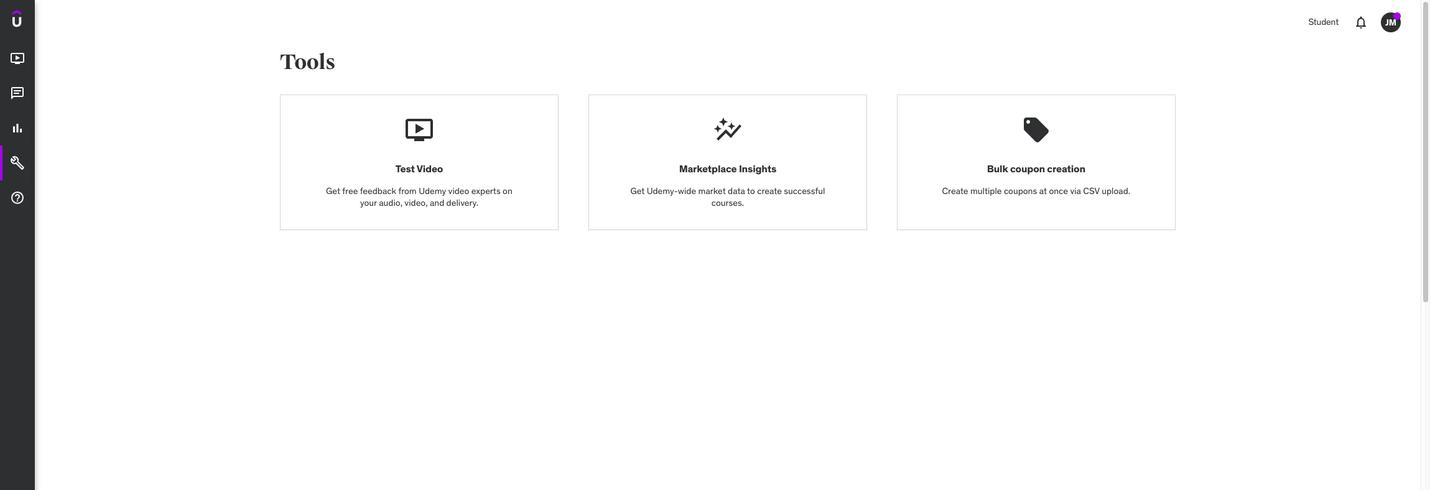 Task type: describe. For each thing, give the bounding box(es) containing it.
wide
[[678, 185, 697, 196]]

video
[[417, 163, 443, 175]]

udemy
[[419, 185, 446, 196]]

you have alerts image
[[1394, 12, 1402, 20]]

insights
[[739, 163, 777, 175]]

test video
[[396, 163, 443, 175]]

coupon
[[1011, 163, 1046, 175]]

successful
[[784, 185, 826, 196]]

get for marketplace insights
[[631, 185, 645, 196]]

1 medium image from the top
[[10, 86, 25, 101]]

coupons
[[1005, 185, 1038, 196]]

2 medium image from the top
[[10, 121, 25, 136]]

udemy-
[[647, 185, 678, 196]]

audio,
[[379, 197, 403, 209]]

once
[[1050, 185, 1069, 196]]

multiple
[[971, 185, 1002, 196]]

create multiple coupons at once via csv upload.
[[943, 185, 1131, 196]]

3 medium image from the top
[[10, 156, 25, 171]]

via
[[1071, 185, 1082, 196]]

and
[[430, 197, 445, 209]]



Task type: locate. For each thing, give the bounding box(es) containing it.
4 medium image from the top
[[10, 191, 25, 206]]

market
[[699, 185, 726, 196]]

creation
[[1048, 163, 1086, 175]]

0 horizontal spatial get
[[326, 185, 340, 196]]

bulk coupon creation
[[988, 163, 1086, 175]]

feedback
[[360, 185, 397, 196]]

courses.
[[712, 197, 744, 209]]

free
[[343, 185, 358, 196]]

delivery.
[[447, 197, 479, 209]]

data
[[728, 185, 746, 196]]

your
[[360, 197, 377, 209]]

get inside get udemy-wide market data to create successful courses.
[[631, 185, 645, 196]]

medium image
[[10, 86, 25, 101], [10, 121, 25, 136], [10, 156, 25, 171], [10, 191, 25, 206]]

at
[[1040, 185, 1048, 196]]

udemy image
[[12, 10, 69, 31]]

from
[[399, 185, 417, 196]]

get left udemy-
[[631, 185, 645, 196]]

jm link
[[1377, 7, 1407, 37]]

create
[[758, 185, 782, 196]]

experts
[[472, 185, 501, 196]]

upload.
[[1102, 185, 1131, 196]]

marketplace
[[679, 163, 737, 175]]

tools
[[280, 49, 335, 75]]

video,
[[405, 197, 428, 209]]

notifications image
[[1354, 15, 1369, 30]]

jm
[[1386, 17, 1397, 28]]

medium image
[[10, 51, 25, 66]]

get for test video
[[326, 185, 340, 196]]

to
[[748, 185, 755, 196]]

1 get from the left
[[326, 185, 340, 196]]

student link
[[1302, 7, 1347, 37]]

csv
[[1084, 185, 1100, 196]]

student
[[1309, 16, 1339, 28]]

1 horizontal spatial get
[[631, 185, 645, 196]]

get inside the 'get free feedback from udemy video experts on your audio, video, and delivery.'
[[326, 185, 340, 196]]

get
[[326, 185, 340, 196], [631, 185, 645, 196]]

marketplace insights
[[679, 163, 777, 175]]

bulk
[[988, 163, 1009, 175]]

get udemy-wide market data to create successful courses.
[[631, 185, 826, 209]]

2 get from the left
[[631, 185, 645, 196]]

get left free
[[326, 185, 340, 196]]

video
[[449, 185, 470, 196]]

create
[[943, 185, 969, 196]]

on
[[503, 185, 513, 196]]

test
[[396, 163, 415, 175]]

get free feedback from udemy video experts on your audio, video, and delivery.
[[326, 185, 513, 209]]



Task type: vqa. For each thing, say whether or not it's contained in the screenshot.
small Image associated with Free courses
no



